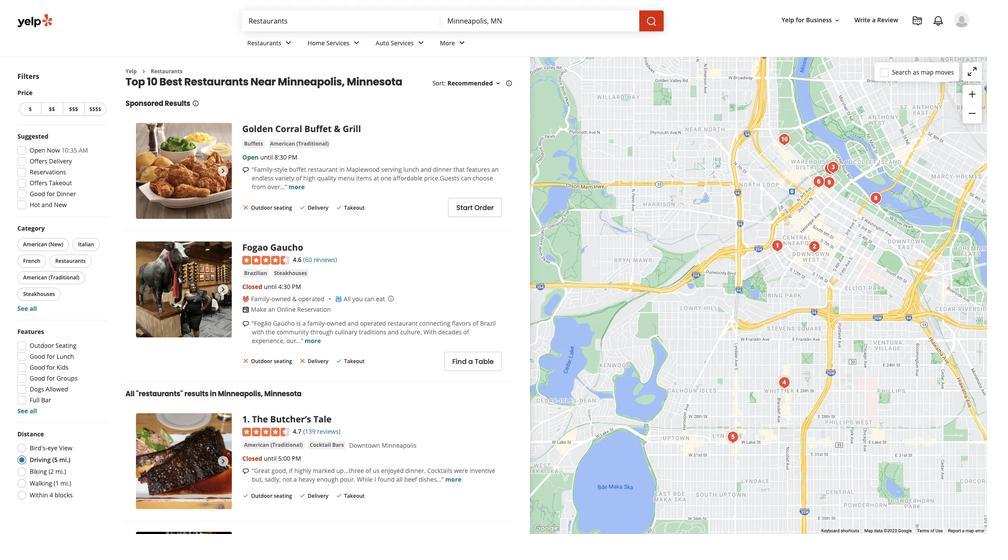 Task type: locate. For each thing, give the bounding box(es) containing it.
open now 10:35 am
[[30, 146, 88, 154]]

offers up reservations
[[30, 157, 47, 165]]

pm right 8:30
[[288, 153, 298, 162]]

until left 4:30
[[264, 283, 277, 291]]

write a review
[[855, 16, 899, 24]]

0 horizontal spatial owned
[[272, 295, 291, 303]]

good,
[[272, 467, 288, 475]]

reviews) for (60 reviews)
[[314, 256, 337, 264]]

1 horizontal spatial open
[[242, 153, 259, 162]]

steakhouses button down french button
[[17, 288, 61, 301]]

24 chevron down v2 image left home
[[283, 38, 294, 48]]

2 good from the top
[[30, 352, 45, 361]]

0 horizontal spatial 16 chevron down v2 image
[[495, 80, 502, 87]]

1 vertical spatial next image
[[218, 456, 229, 467]]

"great
[[252, 467, 270, 475]]

zoom out image
[[968, 108, 978, 119]]

next image left "great
[[218, 456, 229, 467]]

all for category
[[30, 304, 37, 313]]

data
[[875, 529, 883, 533]]

(traditional) for the top "american (traditional)" button
[[297, 140, 329, 148]]

for down good for lunch
[[47, 363, 55, 372]]

driving (5 mi.)
[[30, 456, 70, 464]]

minnesota up 1 . the butcher's tale at bottom left
[[264, 389, 302, 399]]

and right hot
[[42, 201, 52, 209]]

open down suggested
[[30, 146, 45, 154]]

see up distance
[[17, 407, 28, 415]]

a inside "fogão gaúcho is a family-owned and operated restaurant connecting flavors of brazil with the community through culinary traditions and culture. with decades of experience, our…"
[[303, 319, 306, 328]]

steakhouses button up 4:30
[[272, 269, 309, 278]]

offers for offers delivery
[[30, 157, 47, 165]]

0 vertical spatial more
[[289, 183, 305, 191]]

1 vertical spatial see
[[17, 407, 28, 415]]

0 vertical spatial until
[[260, 153, 273, 162]]

1 none field from the left
[[249, 16, 434, 26]]

american (traditional) down golden corral buffet & grill link
[[270, 140, 329, 148]]

0 vertical spatial owned
[[272, 295, 291, 303]]

16 speech v2 image for "fogão
[[242, 320, 249, 327]]

a inside "great good, if highly marked up...three of us enjoyed dinner. cocktails were inventive but, sadly, not a heavy enough pour.  while i found all beef dishes…"
[[294, 475, 297, 484]]

1 horizontal spatial restaurants link
[[241, 31, 301, 57]]

see all button for category
[[17, 304, 37, 313]]

all for all "restaurants" results in minneapolis, minnesota
[[126, 389, 135, 399]]

delivery down open now 10:35 am
[[49, 157, 72, 165]]

0 horizontal spatial services
[[327, 39, 350, 47]]

an right the make
[[268, 305, 275, 314]]

seating down over…"
[[274, 204, 292, 211]]

1 horizontal spatial 16 close v2 image
[[299, 358, 306, 365]]

16 checkmark v2 image
[[336, 204, 343, 211], [336, 358, 343, 365], [242, 492, 249, 499]]

24 chevron down v2 image for auto services
[[416, 38, 426, 48]]

in up menu in the left top of the page
[[340, 165, 345, 174]]

and inside the "family-style buffet restaurant in maplewood serving lunch and dinner that features an endless variety of high quality menu items at one affordable price.guests can choose from over…"
[[421, 165, 432, 174]]

of left use
[[931, 529, 935, 533]]

next image left ""family-"
[[218, 166, 229, 176]]

2 none field from the left
[[448, 16, 633, 26]]

reviews) up cocktail bars at the left of page
[[317, 427, 341, 436]]

1 vertical spatial can
[[365, 295, 375, 303]]

slideshow element for golden
[[136, 123, 232, 219]]

restaurants link up top 10 best restaurants near minneapolis, minnesota
[[241, 31, 301, 57]]

16 close v2 image for outdoor seating
[[242, 358, 249, 365]]

a inside write a review link
[[873, 16, 876, 24]]

1 vertical spatial slideshow element
[[136, 242, 232, 338]]

2 vertical spatial more
[[446, 475, 462, 484]]

services for auto services
[[391, 39, 414, 47]]

quality
[[317, 174, 337, 182]]

pour.
[[340, 475, 356, 484]]

minneapolis, up 1
[[218, 389, 263, 399]]

restaurants inside business categories element
[[247, 39, 282, 47]]

1 16 close v2 image from the left
[[242, 358, 249, 365]]

1 vertical spatial mi.)
[[55, 467, 66, 476]]

outdoor inside group
[[30, 341, 54, 350]]

16 checkmark v2 image
[[299, 204, 306, 211], [299, 492, 306, 499], [336, 492, 343, 499]]

0 horizontal spatial 16 close v2 image
[[242, 358, 249, 365]]

4 good from the top
[[30, 374, 45, 382]]

1 vertical spatial previous image
[[140, 456, 150, 467]]

services right "auto"
[[391, 39, 414, 47]]

1 vertical spatial steakhouses
[[23, 290, 55, 298]]

notifications image
[[934, 16, 944, 26]]

american (traditional) link down golden corral buffet & grill link
[[268, 140, 331, 148]]

buffets button
[[242, 140, 265, 148]]

0 vertical spatial slideshow element
[[136, 123, 232, 219]]

enjoyed
[[381, 467, 404, 475]]

1 vertical spatial american (traditional) link
[[242, 441, 305, 449]]

2 outdoor seating from the top
[[251, 358, 292, 365]]

option group
[[15, 430, 108, 502]]

None search field
[[242, 10, 666, 31]]

0 horizontal spatial none field
[[249, 16, 434, 26]]

pm for gaucho
[[292, 283, 301, 291]]

Near text field
[[448, 16, 633, 26]]

0 horizontal spatial map
[[921, 68, 934, 76]]

(60
[[303, 256, 312, 264]]

distance
[[17, 430, 44, 438]]

"great good, if highly marked up...three of us enjoyed dinner. cocktails were inventive but, sadly, not a heavy enough pour.  while i found all beef dishes…"
[[252, 467, 496, 484]]

2 slideshow element from the top
[[136, 242, 232, 338]]

1 vertical spatial yelp
[[126, 68, 137, 75]]

category
[[17, 224, 45, 232]]

steakhouses inside group
[[23, 290, 55, 298]]

0 vertical spatial restaurants link
[[241, 31, 301, 57]]

16 chevron down v2 image for yelp for business
[[834, 17, 841, 24]]

start
[[457, 203, 473, 213]]

24 chevron down v2 image inside auto services link
[[416, 38, 426, 48]]

bar la grassa image
[[776, 131, 793, 148]]

good up good for kids
[[30, 352, 45, 361]]

previous image
[[140, 285, 150, 295], [140, 456, 150, 467]]

16 speech v2 image
[[242, 167, 249, 174], [242, 320, 249, 327]]

1 see all from the top
[[17, 304, 37, 313]]

4.6 star rating image
[[242, 256, 290, 265]]

biking (2 mi.)
[[30, 467, 66, 476]]

slideshow element
[[136, 123, 232, 219], [136, 242, 232, 338], [136, 413, 232, 509]]

1 vertical spatial all
[[126, 389, 135, 399]]

volstead's emporium image
[[725, 429, 742, 446]]

outdoor up good for lunch
[[30, 341, 54, 350]]

all for features
[[30, 407, 37, 415]]

16 close v2 image
[[242, 358, 249, 365], [299, 358, 306, 365]]

american
[[270, 140, 295, 148], [23, 241, 47, 248], [23, 274, 47, 281], [244, 441, 269, 449]]

1 vertical spatial restaurants link
[[151, 68, 183, 75]]

items
[[356, 174, 372, 182]]

highly
[[294, 467, 311, 475]]

operated inside "fogão gaúcho is a family-owned and operated restaurant connecting flavors of brazil with the community through culinary traditions and culture. with decades of experience, our…"
[[360, 319, 386, 328]]

see all button for features
[[17, 407, 37, 415]]

services
[[327, 39, 350, 47], [391, 39, 414, 47]]

yelp left business
[[782, 16, 795, 24]]

maria w. image
[[955, 12, 970, 27]]

1 good from the top
[[30, 190, 45, 198]]

closed for closed until 5:00 pm
[[242, 454, 263, 463]]

golden corral buffet & grill image
[[136, 123, 232, 219]]

find
[[453, 357, 467, 367]]

24 chevron down v2 image inside restaurants link
[[283, 38, 294, 48]]

24 chevron down v2 image inside more link
[[457, 38, 468, 48]]

4.6
[[293, 256, 302, 264]]

steakhouses for 'steakhouses' button to the left
[[23, 290, 55, 298]]

0 vertical spatial all
[[30, 304, 37, 313]]

0 horizontal spatial steakhouses
[[23, 290, 55, 298]]

beef
[[405, 475, 417, 484]]

1 horizontal spatial 16 chevron down v2 image
[[834, 17, 841, 24]]

16 checkmark v2 image down high
[[299, 204, 306, 211]]

the butcher's tale image
[[136, 413, 232, 509]]

delivery down quality
[[308, 204, 329, 211]]

open until 8:30 pm
[[242, 153, 298, 162]]

takeout down pour.
[[344, 492, 365, 500]]

0 vertical spatial can
[[461, 174, 471, 182]]

pm for corral
[[288, 153, 298, 162]]

a right is
[[303, 319, 306, 328]]

0 vertical spatial see
[[17, 304, 28, 313]]

restaurant inside "fogão gaúcho is a family-owned and operated restaurant connecting flavors of brazil with the community through culinary traditions and culture. with decades of experience, our…"
[[388, 319, 418, 328]]

dogs
[[30, 385, 44, 393]]

mi.) right (5 on the bottom of the page
[[59, 456, 70, 464]]

0 vertical spatial 16 checkmark v2 image
[[336, 204, 343, 211]]

all down full
[[30, 407, 37, 415]]

ahlan image
[[984, 324, 988, 342]]

1 vertical spatial pm
[[292, 283, 301, 291]]

0 vertical spatial minnesota
[[347, 75, 403, 89]]

1 vertical spatial outdoor seating
[[251, 358, 292, 365]]

more link down were
[[446, 475, 462, 484]]

and right lunch
[[421, 165, 432, 174]]

restaurants inside 'button'
[[55, 257, 86, 265]]

high
[[303, 174, 316, 182]]

offers down reservations
[[30, 179, 47, 187]]

3 24 chevron down v2 image from the left
[[457, 38, 468, 48]]

porzana image
[[825, 159, 842, 176]]

16 info v2 image right recommended popup button
[[506, 80, 513, 87]]

1 horizontal spatial owned
[[327, 319, 346, 328]]

until left 5:00 on the bottom of page
[[264, 454, 277, 463]]

1 horizontal spatial all
[[344, 295, 351, 303]]

& up make an online reservation
[[292, 295, 297, 303]]

0 horizontal spatial restaurants link
[[151, 68, 183, 75]]

16 speech v2 image for "family-
[[242, 167, 249, 174]]

16 speech v2 image down 16 reservation v2 icon
[[242, 320, 249, 327]]

16 info v2 image right results
[[192, 100, 199, 107]]

16 checkmark v2 image for start
[[336, 204, 343, 211]]

2 vertical spatial until
[[264, 454, 277, 463]]

0 vertical spatial steakhouses button
[[272, 269, 309, 278]]

1 vertical spatial owned
[[327, 319, 346, 328]]

(60 reviews)
[[303, 256, 337, 264]]

4.7 star rating image
[[242, 428, 290, 436]]

1 vertical spatial more link
[[305, 337, 321, 345]]

none field near
[[448, 16, 633, 26]]

shortcuts
[[841, 529, 860, 533]]

restaurant up the "culture."
[[388, 319, 418, 328]]

with
[[424, 328, 437, 336]]

2 see all button from the top
[[17, 407, 37, 415]]

16 checkmark v2 image down culinary
[[336, 358, 343, 365]]

16 chevron down v2 image
[[834, 17, 841, 24], [495, 80, 502, 87]]

0 vertical spatial steakhouses
[[274, 270, 307, 277]]

good for groups
[[30, 374, 78, 382]]

outdoor seating
[[30, 341, 76, 350]]

0 horizontal spatial in
[[210, 389, 217, 399]]

16 checkmark v2 image down heavy
[[299, 492, 306, 499]]

outdoor right 16 close v2 icon
[[251, 204, 273, 211]]

2 vertical spatial slideshow element
[[136, 413, 232, 509]]

sponsored results
[[126, 99, 190, 109]]

24 chevron down v2 image
[[352, 38, 362, 48]]

american (traditional) link up closed until 5:00 pm
[[242, 441, 305, 449]]

features
[[17, 328, 44, 336]]

2 closed from the top
[[242, 454, 263, 463]]

all you can eat
[[344, 295, 385, 303]]

i
[[375, 475, 376, 484]]

1 vertical spatial reviews)
[[317, 427, 341, 436]]

0 vertical spatial mi.)
[[59, 456, 70, 464]]

see for category
[[17, 304, 28, 313]]

2 horizontal spatial 24 chevron down v2 image
[[457, 38, 468, 48]]

see all up features
[[17, 304, 37, 313]]

"fogão
[[252, 319, 271, 328]]

0 horizontal spatial all
[[126, 389, 135, 399]]

1 vertical spatial restaurant
[[388, 319, 418, 328]]

2 16 speech v2 image from the top
[[242, 320, 249, 327]]

minnesota down "auto"
[[347, 75, 403, 89]]

24 chevron down v2 image
[[283, 38, 294, 48], [416, 38, 426, 48], [457, 38, 468, 48]]

(traditional) for the bottom "american (traditional)" button
[[271, 441, 303, 449]]

map right as
[[921, 68, 934, 76]]

restaurant
[[308, 165, 338, 174], [388, 319, 418, 328]]

0 vertical spatial in
[[340, 165, 345, 174]]

business
[[807, 16, 832, 24]]

1 services from the left
[[327, 39, 350, 47]]

a right not
[[294, 475, 297, 484]]

home
[[308, 39, 325, 47]]

see all down full
[[17, 407, 37, 415]]

2 previous image from the top
[[140, 456, 150, 467]]

option group containing distance
[[15, 430, 108, 502]]

new
[[54, 201, 67, 209]]

more
[[289, 183, 305, 191], [305, 337, 321, 345], [446, 475, 462, 484]]

16 chevron down v2 image right business
[[834, 17, 841, 24]]

16 checkmark v2 image down 16 speech v2 image
[[242, 492, 249, 499]]

of down flavors
[[464, 328, 469, 336]]

16 info v2 image
[[506, 80, 513, 87], [192, 100, 199, 107]]

italian button
[[72, 238, 100, 251]]

2 16 close v2 image from the left
[[299, 358, 306, 365]]

and inside group
[[42, 201, 52, 209]]

0 vertical spatial see all
[[17, 304, 37, 313]]

zoom in image
[[968, 89, 978, 99]]

report a map error link
[[949, 529, 985, 533]]

of inside the "family-style buffet restaurant in maplewood serving lunch and dinner that features an endless variety of high quality menu items at one affordable price.guests can choose from over…"
[[296, 174, 302, 182]]

1 previous image from the top
[[140, 285, 150, 295]]

a inside find a table link
[[469, 357, 473, 367]]

2 vertical spatial more link
[[446, 475, 462, 484]]

services left 24 chevron down v2 icon
[[327, 39, 350, 47]]

1 vertical spatial in
[[210, 389, 217, 399]]

hell's kitchen image
[[806, 238, 824, 256]]

owned up culinary
[[327, 319, 346, 328]]

0 horizontal spatial restaurant
[[308, 165, 338, 174]]

if
[[289, 467, 293, 475]]

24 chevron down v2 image right more
[[457, 38, 468, 48]]

0 vertical spatial outdoor seating
[[251, 204, 292, 211]]

home services
[[308, 39, 350, 47]]

recommended
[[448, 79, 493, 87]]

1 next image from the top
[[218, 166, 229, 176]]

(traditional) up 5:00 on the bottom of page
[[271, 441, 303, 449]]

mi.) right (1
[[61, 479, 71, 488]]

1 vertical spatial (traditional)
[[49, 274, 79, 281]]

more for "great good, if highly marked up...three of us enjoyed dinner. cocktails were inventive but, sadly, not a heavy enough pour.  while i found all beef dishes…"
[[446, 475, 462, 484]]

1 24 chevron down v2 image from the left
[[283, 38, 294, 48]]

1 vertical spatial seating
[[274, 358, 292, 365]]

within
[[30, 491, 48, 499]]

with
[[252, 328, 264, 336]]

16 chevron down v2 image inside recommended popup button
[[495, 80, 502, 87]]

map data ©2023 google
[[865, 529, 912, 533]]

"fogão gaúcho is a family-owned and operated restaurant connecting flavors of brazil with the community through culinary traditions and culture. with decades of experience, our…"
[[252, 319, 496, 345]]

0 vertical spatial seating
[[274, 204, 292, 211]]

more link down variety
[[289, 183, 305, 191]]

1 vertical spatial 16 checkmark v2 image
[[336, 358, 343, 365]]

all right 16 all you can eat v2 image
[[344, 295, 351, 303]]

steakhouses up 4:30
[[274, 270, 307, 277]]

0 vertical spatial more link
[[289, 183, 305, 191]]

1 vertical spatial more
[[305, 337, 321, 345]]

None field
[[249, 16, 434, 26], [448, 16, 633, 26]]

american (traditional) button down "restaurants" 'button'
[[17, 271, 85, 284]]

not
[[283, 475, 292, 484]]

info icon image
[[388, 295, 395, 302], [388, 295, 395, 302]]

2 see from the top
[[17, 407, 28, 415]]

american (traditional) button up closed until 5:00 pm
[[242, 441, 305, 449]]

mi.) for driving (5 mi.)
[[59, 456, 70, 464]]

1 closed from the top
[[242, 283, 263, 291]]

next image
[[218, 166, 229, 176], [218, 456, 229, 467]]

24 chevron down v2 image for more
[[457, 38, 468, 48]]

user actions element
[[775, 11, 983, 65]]

seating for find a table
[[274, 358, 292, 365]]

minneapolis, down home
[[278, 75, 345, 89]]

the butcher's tale image
[[769, 237, 786, 255]]

0 horizontal spatial yelp
[[126, 68, 137, 75]]

good for good for dinner
[[30, 190, 45, 198]]

and
[[421, 165, 432, 174], [42, 201, 52, 209], [348, 319, 359, 328], [388, 328, 399, 336]]

2 vertical spatial (traditional)
[[271, 441, 303, 449]]

yelp for the yelp link
[[126, 68, 137, 75]]

outdoor seating down over…"
[[251, 204, 292, 211]]

1 vertical spatial 16 speech v2 image
[[242, 320, 249, 327]]

"family-
[[252, 165, 275, 174]]

3 good from the top
[[30, 363, 45, 372]]

good for good for kids
[[30, 363, 45, 372]]

of left brazil
[[473, 319, 479, 328]]

1 see all button from the top
[[17, 304, 37, 313]]

good up dogs
[[30, 374, 45, 382]]

0 vertical spatial 16 speech v2 image
[[242, 167, 249, 174]]

closed up 16 speech v2 image
[[242, 454, 263, 463]]

hot and new
[[30, 201, 67, 209]]

terms
[[918, 529, 930, 533]]

restaurant up quality
[[308, 165, 338, 174]]

closed down brazilian button
[[242, 283, 263, 291]]

open for open until 8:30 pm
[[242, 153, 259, 162]]

steakhouses down french button
[[23, 290, 55, 298]]

1 seating from the top
[[274, 204, 292, 211]]

reviews) inside 'link'
[[317, 427, 341, 436]]

in
[[340, 165, 345, 174], [210, 389, 217, 399]]

keyboard
[[822, 529, 840, 533]]

of down buffet
[[296, 174, 302, 182]]

(traditional) down buffet
[[297, 140, 329, 148]]

0 vertical spatial yelp
[[782, 16, 795, 24]]

all left "restaurants" at the left bottom of page
[[126, 389, 135, 399]]

see up features
[[17, 304, 28, 313]]

driving
[[30, 456, 51, 464]]

buffets
[[244, 140, 263, 148]]

owamni image
[[868, 190, 885, 207]]

restaurants link
[[241, 31, 301, 57], [151, 68, 183, 75]]

next image for closed until 5:00 pm
[[218, 456, 229, 467]]

see all button down full
[[17, 407, 37, 415]]

16 checkmark v2 image for the bottom 16 checkmark v2 image
[[299, 492, 306, 499]]

0 vertical spatial previous image
[[140, 285, 150, 295]]

a right "find"
[[469, 357, 473, 367]]

(new)
[[49, 241, 63, 248]]

1 horizontal spatial services
[[391, 39, 414, 47]]

4
[[50, 491, 53, 499]]

dishes…"
[[419, 475, 444, 484]]

2 see all from the top
[[17, 407, 37, 415]]

make an online reservation
[[251, 305, 331, 314]]

0 vertical spatial american (traditional) link
[[268, 140, 331, 148]]

4:30
[[278, 283, 291, 291]]

price group
[[17, 89, 108, 118]]

2 24 chevron down v2 image from the left
[[416, 38, 426, 48]]

1 horizontal spatial steakhouses
[[274, 270, 307, 277]]

2 vertical spatial mi.)
[[61, 479, 71, 488]]

(traditional) inside group
[[49, 274, 79, 281]]

1 horizontal spatial yelp
[[782, 16, 795, 24]]

1 see from the top
[[17, 304, 28, 313]]

2 next image from the top
[[218, 456, 229, 467]]

16 chevron down v2 image inside "yelp for business" button
[[834, 17, 841, 24]]

Find text field
[[249, 16, 434, 26]]

1 vertical spatial offers
[[30, 179, 47, 187]]

american (traditional) button down golden corral buffet & grill link
[[268, 140, 331, 148]]

downtown
[[349, 441, 380, 449]]

2 vertical spatial pm
[[292, 454, 301, 463]]

of inside "great good, if highly marked up...three of us enjoyed dinner. cocktails were inventive but, sadly, not a heavy enough pour.  while i found all beef dishes…"
[[366, 467, 372, 475]]

0 vertical spatial an
[[492, 165, 499, 174]]

american down the category
[[23, 241, 47, 248]]

2 offers from the top
[[30, 179, 47, 187]]

next image
[[218, 285, 229, 295]]

1 horizontal spatial can
[[461, 174, 471, 182]]

0 vertical spatial closed
[[242, 283, 263, 291]]

1 slideshow element from the top
[[136, 123, 232, 219]]

dogs allowed
[[30, 385, 68, 393]]

1 vertical spatial operated
[[360, 319, 386, 328]]

operated up traditions
[[360, 319, 386, 328]]

can inside the "family-style buffet restaurant in maplewood serving lunch and dinner that features an endless variety of high quality menu items at one affordable price.guests can choose from over…"
[[461, 174, 471, 182]]

for
[[796, 16, 805, 24], [47, 190, 55, 198], [47, 352, 55, 361], [47, 363, 55, 372], [47, 374, 55, 382]]

open down buffets link
[[242, 153, 259, 162]]

1 horizontal spatial map
[[966, 529, 975, 533]]

1 16 speech v2 image from the top
[[242, 167, 249, 174]]

see for features
[[17, 407, 28, 415]]

keyboard shortcuts button
[[822, 528, 860, 534]]

gaúcho
[[273, 319, 295, 328]]

pm right 5:00 on the bottom of page
[[292, 454, 301, 463]]

more down through
[[305, 337, 321, 345]]

1 vertical spatial minneapolis,
[[218, 389, 263, 399]]

5:00
[[278, 454, 291, 463]]

pm right 4:30
[[292, 283, 301, 291]]

of left us
[[366, 467, 372, 475]]

map left error
[[966, 529, 975, 533]]

1 vertical spatial 16 info v2 image
[[192, 100, 199, 107]]

full
[[30, 396, 40, 404]]

1 vertical spatial minnesota
[[264, 389, 302, 399]]

seating
[[56, 341, 76, 350]]

(traditional) down "restaurants" 'button'
[[49, 274, 79, 281]]

the butcher's tale link
[[252, 413, 332, 425]]

0 vertical spatial american (traditional) button
[[268, 140, 331, 148]]

all
[[30, 304, 37, 313], [30, 407, 37, 415], [397, 475, 403, 484]]

takeout inside group
[[49, 179, 72, 187]]

for down good for kids
[[47, 374, 55, 382]]

1 horizontal spatial 16 info v2 image
[[506, 80, 513, 87]]

more link for "family-style buffet restaurant in maplewood serving lunch and dinner that features an endless variety of high quality menu items at one affordable price.guests can choose from over…"
[[289, 183, 305, 191]]

16 checkmark v2 image down menu in the left top of the page
[[336, 204, 343, 211]]

services for home services
[[327, 39, 350, 47]]

an
[[492, 165, 499, 174], [268, 305, 275, 314]]

1 horizontal spatial 24 chevron down v2 image
[[416, 38, 426, 48]]

(139 reviews)
[[303, 427, 341, 436]]

0 horizontal spatial open
[[30, 146, 45, 154]]

one
[[381, 174, 392, 182]]

decades
[[438, 328, 462, 336]]

outdoor seating down sadly,
[[251, 492, 292, 500]]

2 services from the left
[[391, 39, 414, 47]]

1 horizontal spatial &
[[334, 123, 341, 135]]

1 vertical spatial 16 chevron down v2 image
[[495, 80, 502, 87]]

reviews) for (139 reviews)
[[317, 427, 341, 436]]

see all button up features
[[17, 304, 37, 313]]

dinner.
[[406, 467, 426, 475]]

group
[[963, 85, 983, 123], [15, 132, 108, 212], [16, 224, 108, 313], [15, 328, 108, 416]]

1 horizontal spatial operated
[[360, 319, 386, 328]]

for for lunch
[[47, 352, 55, 361]]

good down good for lunch
[[30, 363, 45, 372]]

4.6 link
[[293, 255, 302, 264]]

1 outdoor seating from the top
[[251, 204, 292, 211]]

yelp for yelp for business
[[782, 16, 795, 24]]

all "restaurants" results in minneapolis, minnesota
[[126, 389, 302, 399]]

brazilian
[[244, 270, 267, 277]]

more down variety
[[289, 183, 305, 191]]

best
[[160, 75, 182, 89]]

1 vertical spatial all
[[30, 407, 37, 415]]

yelp inside button
[[782, 16, 795, 24]]

0 vertical spatial restaurant
[[308, 165, 338, 174]]

reviews) right (60
[[314, 256, 337, 264]]

for inside button
[[796, 16, 805, 24]]

good for good for lunch
[[30, 352, 45, 361]]

1 offers from the top
[[30, 157, 47, 165]]

mi.) right (2
[[55, 467, 66, 476]]

3 outdoor seating from the top
[[251, 492, 292, 500]]

all inside "great good, if highly marked up...three of us enjoyed dinner. cocktails were inventive but, sadly, not a heavy enough pour.  while i found all beef dishes…"
[[397, 475, 403, 484]]

eat
[[376, 295, 385, 303]]

2 seating from the top
[[274, 358, 292, 365]]

terms of use
[[918, 529, 944, 533]]



Task type: describe. For each thing, give the bounding box(es) containing it.
0 horizontal spatial minnesota
[[264, 389, 302, 399]]

delivery down enough
[[308, 492, 329, 500]]

previous image
[[140, 166, 150, 176]]

make
[[251, 305, 267, 314]]

outdoor down experience,
[[251, 358, 273, 365]]

16 checkmark v2 image for 16 close v2 icon
[[299, 204, 306, 211]]

bird's-
[[30, 444, 48, 452]]

closed until 4:30 pm
[[242, 283, 301, 291]]

1 vertical spatial american (traditional)
[[23, 274, 79, 281]]

lunch
[[404, 165, 419, 174]]

and left the "culture."
[[388, 328, 399, 336]]

variety
[[275, 174, 295, 182]]

3 slideshow element from the top
[[136, 413, 232, 509]]

outdoor seating for start order
[[251, 204, 292, 211]]

$$$
[[69, 106, 78, 113]]

mi.) for walking (1 mi.)
[[61, 479, 71, 488]]

16 checkmark v2 image for find
[[336, 358, 343, 365]]

found
[[378, 475, 395, 484]]

table
[[475, 357, 494, 367]]

brazil
[[480, 319, 496, 328]]

terms of use link
[[918, 529, 944, 533]]

american down 4.7 star rating image
[[244, 441, 269, 449]]

more link for "fogão gaúcho is a family-owned and operated restaurant connecting flavors of brazil with the community through culinary traditions and culture. with decades of experience, our…"
[[305, 337, 321, 345]]

(1
[[54, 479, 59, 488]]

0 vertical spatial operated
[[299, 295, 325, 303]]

google image
[[532, 523, 561, 534]]

closed for closed until 4:30 pm
[[242, 283, 263, 291]]

auto services link
[[369, 31, 433, 57]]

previous image for closed until 5:00 pm
[[140, 456, 150, 467]]

start order link
[[448, 198, 502, 217]]

16 checkmark v2 image down pour.
[[336, 492, 343, 499]]

4.7
[[293, 427, 302, 436]]

recommended button
[[448, 79, 502, 87]]

corral
[[276, 123, 302, 135]]

(139 reviews) link
[[303, 427, 341, 436]]

red rabbit minneapolis image
[[810, 173, 828, 191]]

yelp for business button
[[779, 12, 845, 28]]

in inside the "family-style buffet restaurant in maplewood serving lunch and dinner that features an endless variety of high quality menu items at one affordable price.guests can choose from over…"
[[340, 165, 345, 174]]

group containing features
[[15, 328, 108, 416]]

price
[[17, 89, 33, 97]]

auto services
[[376, 39, 414, 47]]

american inside "button"
[[23, 241, 47, 248]]

order
[[475, 203, 494, 213]]

16 chevron down v2 image for recommended
[[495, 80, 502, 87]]

enough
[[317, 475, 339, 484]]

seating for start order
[[274, 204, 292, 211]]

outdoor down but,
[[251, 492, 273, 500]]

$$ button
[[41, 102, 63, 116]]

2 vertical spatial american (traditional)
[[244, 441, 303, 449]]

fogao gaucho image
[[136, 242, 232, 338]]

restaurants button
[[50, 255, 91, 268]]

0 vertical spatial american (traditional)
[[270, 140, 329, 148]]

outdoor seating for find a table
[[251, 358, 292, 365]]

search image
[[646, 16, 657, 26]]

$$$$ button
[[84, 102, 106, 116]]

more link for "great good, if highly marked up...three of us enjoyed dinner. cocktails were inventive but, sadly, not a heavy enough pour.  while i found all beef dishes…"
[[446, 475, 462, 484]]

0 horizontal spatial 16 info v2 image
[[192, 100, 199, 107]]

golden corral buffet & grill link
[[242, 123, 361, 135]]

biking
[[30, 467, 47, 476]]

1 horizontal spatial minneapolis,
[[278, 75, 345, 89]]

16 all you can eat v2 image
[[335, 296, 342, 303]]

more for "fogão gaúcho is a family-owned and operated restaurant connecting flavors of brazil with the community through culinary traditions and culture. with decades of experience, our…"
[[305, 337, 321, 345]]

(5
[[52, 456, 58, 464]]

and up culinary
[[348, 319, 359, 328]]

more for "family-style buffet restaurant in maplewood serving lunch and dinner that features an endless variety of high quality menu items at one affordable price.guests can choose from over…"
[[289, 183, 305, 191]]

price.guests
[[424, 174, 460, 182]]

a for find
[[469, 357, 473, 367]]

hot
[[30, 201, 40, 209]]

bars
[[332, 441, 344, 449]]

1 horizontal spatial steakhouses button
[[272, 269, 309, 278]]

fogao gaucho
[[242, 242, 303, 254]]

good for good for groups
[[30, 374, 45, 382]]

takeout down menu in the left top of the page
[[344, 204, 365, 211]]

expand map image
[[968, 66, 978, 77]]

for for dinner
[[47, 190, 55, 198]]

closed until 5:00 pm
[[242, 454, 301, 463]]

the
[[252, 413, 268, 425]]

3 seating from the top
[[274, 492, 292, 500]]

over…"
[[268, 183, 287, 191]]

american up 8:30
[[270, 140, 295, 148]]

red cow north loop image
[[821, 174, 838, 191]]

16 chevron right v2 image
[[140, 68, 147, 75]]

good for dinner
[[30, 190, 76, 198]]

tale
[[314, 413, 332, 425]]

16 reservation v2 image
[[242, 306, 249, 313]]

an inside the "family-style buffet restaurant in maplewood serving lunch and dinner that features an endless variety of high quality menu items at one affordable price.guests can choose from over…"
[[492, 165, 499, 174]]

dinner
[[57, 190, 76, 198]]

you
[[353, 295, 363, 303]]

filters
[[17, 72, 39, 81]]

map region
[[473, 0, 988, 534]]

0 horizontal spatial &
[[292, 295, 297, 303]]

dinner
[[433, 165, 452, 174]]

10:35
[[62, 146, 77, 154]]

10
[[147, 75, 157, 89]]

minneapolis
[[382, 441, 417, 449]]

search as map moves
[[893, 68, 955, 76]]

restaurant inside the "family-style buffet restaurant in maplewood serving lunch and dinner that features an endless variety of high quality menu items at one affordable price.guests can choose from over…"
[[308, 165, 338, 174]]

0 horizontal spatial minneapolis,
[[218, 389, 263, 399]]

projects image
[[913, 16, 923, 26]]

business categories element
[[241, 31, 970, 57]]

report
[[949, 529, 962, 533]]

start order
[[457, 203, 494, 213]]

auto
[[376, 39, 389, 47]]

full bar
[[30, 396, 51, 404]]

were
[[454, 467, 468, 475]]

bar
[[41, 396, 51, 404]]

group containing category
[[16, 224, 108, 313]]

suggested
[[17, 132, 48, 140]]

american down french button
[[23, 274, 47, 281]]

through
[[311, 328, 333, 336]]

maplewood
[[346, 165, 380, 174]]

0 horizontal spatial can
[[365, 295, 375, 303]]

cocktail
[[310, 441, 331, 449]]

connecting
[[419, 319, 451, 328]]

0 horizontal spatial steakhouses button
[[17, 288, 61, 301]]

luna & the bear image
[[776, 374, 793, 392]]

1
[[242, 413, 247, 425]]

16 close v2 image for delivery
[[299, 358, 306, 365]]

16 speech v2 image
[[242, 468, 249, 475]]

sponsored
[[126, 99, 163, 109]]

experience,
[[252, 337, 285, 345]]

delivery down through
[[308, 358, 329, 365]]

takeout down culinary
[[344, 358, 365, 365]]

flavors
[[452, 319, 471, 328]]

for for groups
[[47, 374, 55, 382]]

open for open now 10:35 am
[[30, 146, 45, 154]]

results
[[185, 389, 209, 399]]

0 vertical spatial &
[[334, 123, 341, 135]]

inventive
[[470, 467, 496, 475]]

offers for offers takeout
[[30, 179, 47, 187]]

brazilian link
[[242, 269, 269, 278]]

see all for category
[[17, 304, 37, 313]]

24 chevron down v2 image for restaurants
[[283, 38, 294, 48]]

previous image for closed until 4:30 pm
[[140, 285, 150, 295]]

map for moves
[[921, 68, 934, 76]]

good for lunch
[[30, 352, 74, 361]]

2 vertical spatial american (traditional) button
[[242, 441, 305, 449]]

up...three
[[337, 467, 364, 475]]

0 vertical spatial 16 info v2 image
[[506, 80, 513, 87]]

for for business
[[796, 16, 805, 24]]

2 vertical spatial 16 checkmark v2 image
[[242, 492, 249, 499]]

1 vertical spatial american (traditional) button
[[17, 271, 85, 284]]

menu
[[338, 174, 355, 182]]

cocktail bars button
[[308, 441, 346, 449]]

french button
[[17, 255, 46, 268]]

yelp for business
[[782, 16, 832, 24]]

online
[[277, 305, 296, 314]]

find a table
[[453, 357, 494, 367]]

search
[[893, 68, 912, 76]]

yelp link
[[126, 68, 137, 75]]

spoon and stable image
[[822, 160, 839, 177]]

steakhouses for the right 'steakhouses' button
[[274, 270, 307, 277]]

16 family owned v2 image
[[242, 296, 249, 303]]

mi.) for biking (2 mi.)
[[55, 467, 66, 476]]

map for error
[[966, 529, 975, 533]]

slideshow element for fogao
[[136, 242, 232, 338]]

owned inside "fogão gaúcho is a family-owned and operated restaurant connecting flavors of brazil with the community through culinary traditions and culture. with decades of experience, our…"
[[327, 319, 346, 328]]

a for write
[[873, 16, 876, 24]]

16 close v2 image
[[242, 204, 249, 211]]

group containing suggested
[[15, 132, 108, 212]]

1 horizontal spatial minnesota
[[347, 75, 403, 89]]

(traditional) for the middle "american (traditional)" button
[[49, 274, 79, 281]]

for for kids
[[47, 363, 55, 372]]

none field the find
[[249, 16, 434, 26]]

until for golden
[[260, 153, 273, 162]]

all for all you can eat
[[344, 295, 351, 303]]

0 horizontal spatial an
[[268, 305, 275, 314]]

write
[[855, 16, 871, 24]]

is
[[297, 319, 301, 328]]

(139
[[303, 427, 316, 436]]

until for fogao
[[264, 283, 277, 291]]

more
[[440, 39, 455, 47]]

$
[[29, 106, 32, 113]]

next image for open until 8:30 pm
[[218, 166, 229, 176]]

affordable
[[393, 174, 423, 182]]

a for report
[[963, 529, 965, 533]]

groups
[[57, 374, 78, 382]]

see all for features
[[17, 407, 37, 415]]



Task type: vqa. For each thing, say whether or not it's contained in the screenshot.
Porzana icon
yes



